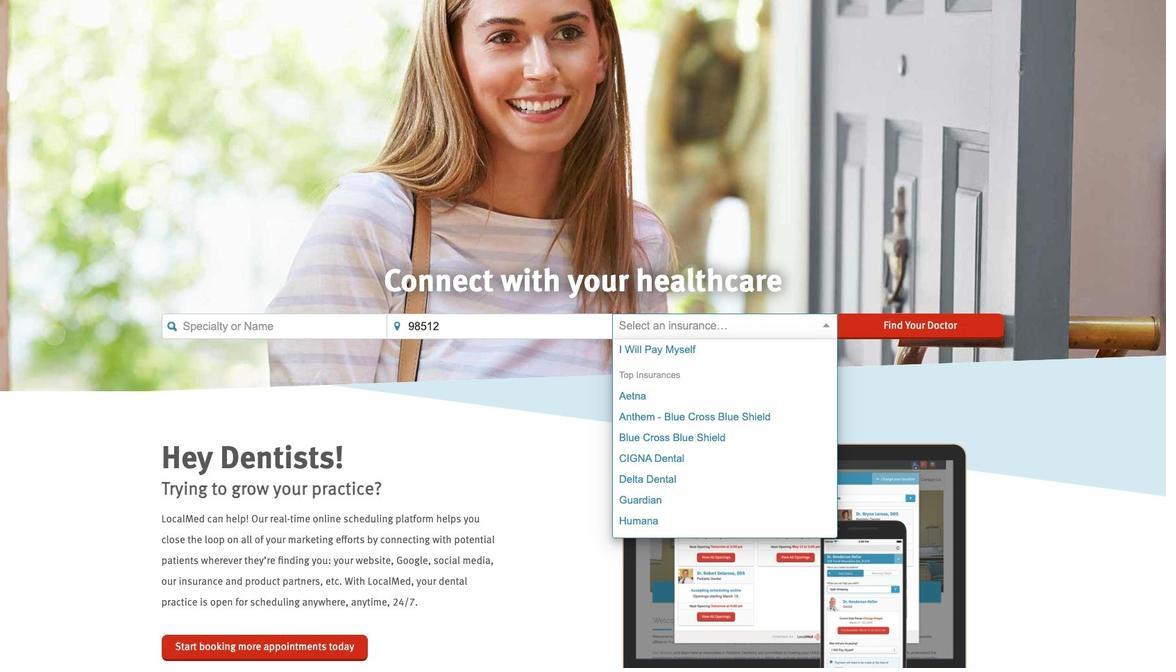 Task type: locate. For each thing, give the bounding box(es) containing it.
Address, Zip, or City text field
[[387, 314, 612, 339]]

close menu image
[[821, 321, 832, 331]]

None text field
[[161, 314, 387, 339]]



Task type: describe. For each thing, give the bounding box(es) containing it.
Select an insurance… text field
[[612, 314, 838, 339]]

schedule icon image
[[583, 444, 1005, 669]]

Specialty or Name text field
[[161, 314, 387, 339]]



